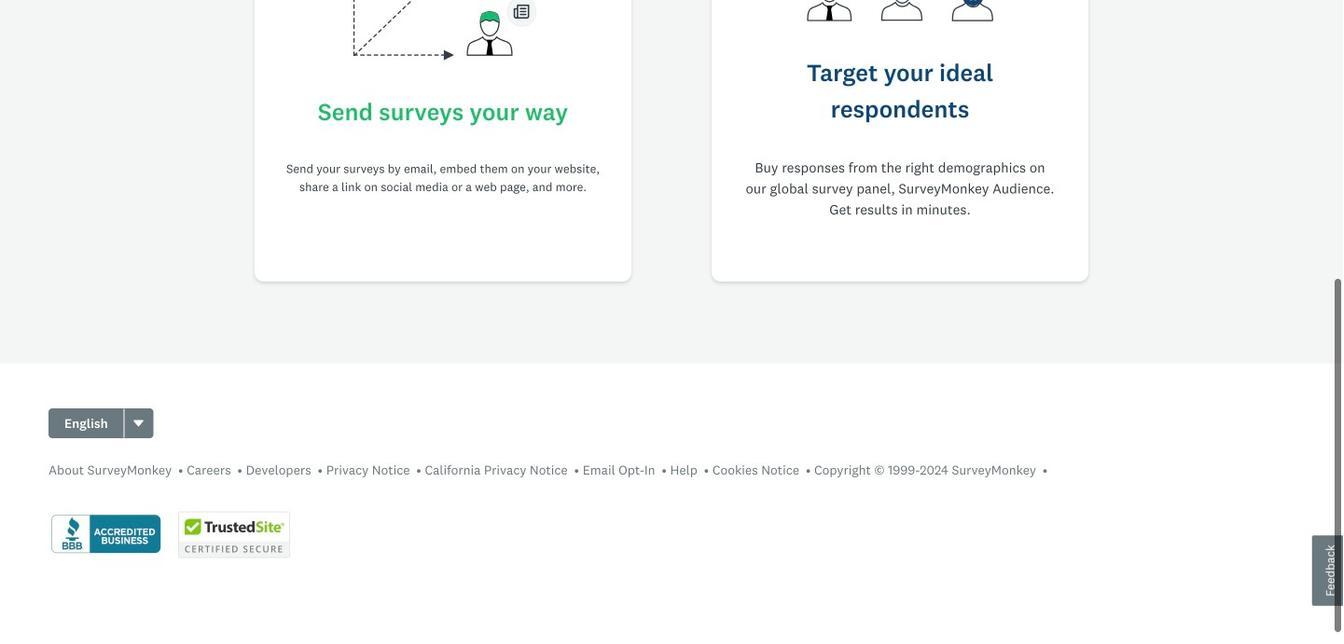 Task type: describe. For each thing, give the bounding box(es) containing it.
send surveys your way image
[[349, 0, 538, 64]]

trustedsite helps keep you safe from identity theft, credit card fraud, spyware, spam, viruses and online scams image
[[178, 516, 290, 562]]



Task type: vqa. For each thing, say whether or not it's contained in the screenshot.
send surveys your way Image
yes



Task type: locate. For each thing, give the bounding box(es) containing it.
language dropdown image
[[132, 421, 145, 434], [134, 424, 144, 431]]

group
[[49, 413, 154, 442]]

click to verify bbb accreditation and to see a bbb report. image
[[49, 517, 163, 561]]

target your ideal respondents image
[[807, 0, 994, 25]]



